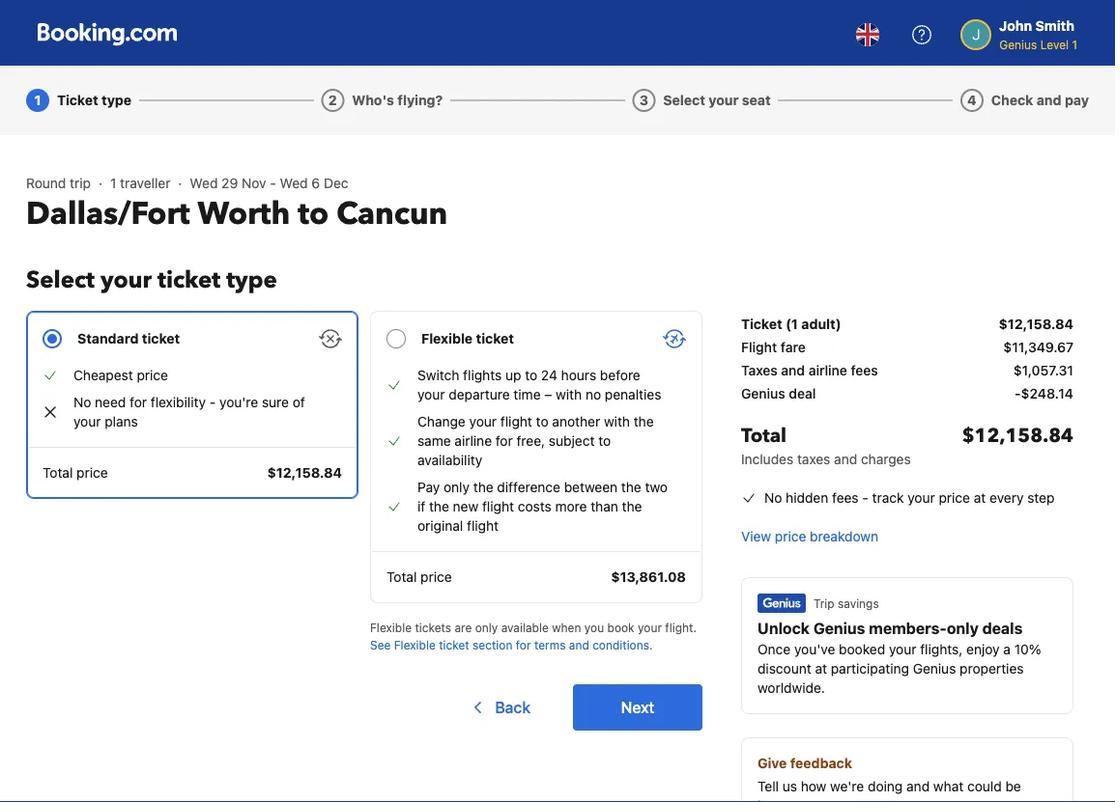 Task type: vqa. For each thing, say whether or not it's contained in the screenshot.


Task type: describe. For each thing, give the bounding box(es) containing it.
flight fare cell
[[741, 338, 806, 358]]

genius inside cell
[[741, 386, 785, 402]]

discount
[[758, 661, 811, 677]]

dallas/fort
[[26, 193, 190, 235]]

than
[[591, 499, 618, 515]]

view price breakdown element
[[741, 528, 878, 547]]

taxes and airline fees
[[741, 363, 878, 379]]

and inside the give feedback tell us how we're doing and what could be better
[[906, 779, 930, 795]]

none radio containing standard ticket
[[26, 311, 358, 500]]

select your seat
[[663, 92, 771, 108]]

flight
[[741, 340, 777, 356]]

book
[[607, 621, 634, 635]]

and inside taxes and airline fees cell
[[781, 363, 805, 379]]

available
[[501, 621, 549, 635]]

price right view
[[775, 529, 806, 545]]

ticket for ticket (1 adult)
[[741, 316, 782, 332]]

1 inside the john smith genius level 1
[[1072, 38, 1077, 51]]

the left two on the right
[[621, 480, 641, 496]]

table containing total
[[741, 311, 1073, 477]]

of
[[293, 395, 305, 411]]

- inside round trip · 1 traveller · wed 29 nov - wed 6 dec dallas/fort worth to cancun
[[270, 175, 276, 191]]

flights
[[463, 368, 502, 384]]

total cell
[[741, 423, 911, 470]]

flexible for flexible ticket
[[421, 331, 473, 347]]

more
[[555, 499, 587, 515]]

- inside no need for flexibility - you're sure of your plans
[[209, 395, 216, 411]]

none radio containing flexible ticket
[[370, 311, 702, 604]]

are
[[455, 621, 472, 635]]

$248.14
[[1021, 386, 1073, 402]]

deals
[[982, 620, 1023, 638]]

no for no hidden fees - track your price at every step
[[764, 490, 782, 506]]

fare
[[781, 340, 806, 356]]

total for change your flight to another with the same airline for free, subject to availability
[[386, 570, 417, 586]]

2
[[328, 92, 337, 108]]

to inside switch flights up to 24 hours before your departure time – with no penalties
[[525, 368, 537, 384]]

-$248.14 cell
[[1015, 385, 1073, 404]]

select your ticket type
[[26, 264, 277, 296]]

unlock
[[758, 620, 810, 638]]

flight fare
[[741, 340, 806, 356]]

flights,
[[920, 642, 963, 658]]

john smith genius level 1
[[999, 18, 1077, 51]]

ticket (1 adult) cell
[[741, 315, 841, 334]]

members-
[[869, 620, 947, 638]]

ticket up standard ticket at the left of the page
[[157, 264, 220, 296]]

flying?
[[398, 92, 443, 108]]

before
[[600, 368, 640, 384]]

row containing flight fare
[[741, 338, 1073, 361]]

we're
[[830, 779, 864, 795]]

switch
[[417, 368, 459, 384]]

tickets
[[415, 621, 451, 635]]

to right subject
[[598, 433, 611, 449]]

next button
[[573, 685, 702, 731]]

john
[[999, 18, 1032, 34]]

round
[[26, 175, 66, 191]]

your inside switch flights up to 24 hours before your departure time – with no penalties
[[417, 387, 445, 403]]

fees inside cell
[[851, 363, 878, 379]]

cancun
[[337, 193, 448, 235]]

flexible tickets are only available when you book your flight. see flexible ticket section for terms and conditions.
[[370, 621, 697, 652]]

1 wed from the left
[[190, 175, 218, 191]]

original
[[417, 518, 463, 534]]

flexible for flexible tickets are only available when you book your flight. see flexible ticket section for terms and conditions.
[[370, 621, 412, 635]]

once
[[758, 642, 791, 658]]

check
[[991, 92, 1033, 108]]

for inside no need for flexibility - you're sure of your plans
[[130, 395, 147, 411]]

2 vertical spatial flight
[[467, 518, 499, 534]]

row containing taxes and airline fees
[[741, 361, 1073, 385]]

same
[[417, 433, 451, 449]]

$12,158.84 for total price
[[267, 465, 342, 481]]

$1,057.31 cell
[[1013, 361, 1073, 381]]

costs
[[518, 499, 551, 515]]

trip
[[814, 597, 834, 611]]

$13,861.08
[[611, 570, 686, 586]]

subject
[[549, 433, 595, 449]]

2 wed from the left
[[280, 175, 308, 191]]

row containing total
[[741, 408, 1073, 477]]

your left seat
[[709, 92, 739, 108]]

traveller
[[120, 175, 170, 191]]

the right than
[[622, 499, 642, 515]]

booked
[[839, 642, 885, 658]]

your inside no need for flexibility - you're sure of your plans
[[73, 414, 101, 430]]

new
[[453, 499, 479, 515]]

with inside switch flights up to 24 hours before your departure time – with no penalties
[[556, 387, 582, 403]]

between
[[564, 480, 618, 496]]

no hidden fees - track your price at every step
[[764, 490, 1055, 506]]

and inside 'total includes taxes and charges'
[[834, 452, 857, 468]]

smith
[[1035, 18, 1074, 34]]

your inside unlock genius members-only deals once you've booked your flights, enjoy a 10% discount at participating genius properties worldwide.
[[889, 642, 916, 658]]

doing
[[868, 779, 903, 795]]

genius down trip savings
[[813, 620, 865, 638]]

time
[[513, 387, 541, 403]]

ticket for ticket type
[[57, 92, 98, 108]]

- left the track
[[862, 490, 868, 506]]

level
[[1040, 38, 1069, 51]]

1 horizontal spatial at
[[974, 490, 986, 506]]

view price breakdown
[[741, 529, 878, 545]]

row containing genius deal
[[741, 385, 1073, 408]]

savings
[[838, 597, 879, 611]]

penalties
[[605, 387, 661, 403]]

trip savings
[[814, 597, 879, 611]]

hidden
[[786, 490, 828, 506]]

1 vertical spatial type
[[226, 264, 277, 296]]

feedback
[[790, 756, 852, 772]]

adult)
[[801, 316, 841, 332]]

every
[[989, 490, 1024, 506]]

properties
[[960, 661, 1024, 677]]

free,
[[516, 433, 545, 449]]

genius deal
[[741, 386, 816, 402]]

your inside 'change your flight to another with the same airline for free, subject to availability'
[[469, 414, 497, 430]]

price inside option
[[420, 570, 452, 586]]

$11,349.67 cell
[[1003, 338, 1073, 358]]

ticket type
[[57, 92, 131, 108]]

sure
[[262, 395, 289, 411]]

only for genius
[[947, 620, 979, 638]]

ticket (1 adult)
[[741, 316, 841, 332]]

worth
[[197, 193, 290, 235]]

and inside flexible tickets are only available when you book your flight. see flexible ticket section for terms and conditions.
[[569, 639, 589, 652]]

1 vertical spatial 1
[[34, 92, 41, 108]]

participating
[[831, 661, 909, 677]]

need
[[95, 395, 126, 411]]

tell
[[758, 779, 779, 795]]

seat
[[742, 92, 771, 108]]

$12,158.84 cell for ticket (1 adult) cell
[[999, 315, 1073, 334]]

genius inside the john smith genius level 1
[[999, 38, 1037, 51]]

you're
[[219, 395, 258, 411]]

flight inside 'change your flight to another with the same airline for free, subject to availability'
[[500, 414, 532, 430]]

select for select your seat
[[663, 92, 705, 108]]

a
[[1003, 642, 1011, 658]]

24
[[541, 368, 557, 384]]

unlock genius members-only deals once you've booked your flights, enjoy a 10% discount at participating genius properties worldwide.
[[758, 620, 1041, 697]]

could
[[967, 779, 1002, 795]]

for inside 'change your flight to another with the same airline for free, subject to availability'
[[496, 433, 513, 449]]

the up new
[[473, 480, 493, 496]]



Task type: locate. For each thing, give the bounding box(es) containing it.
hours
[[561, 368, 596, 384]]

flexible down tickets
[[394, 639, 436, 652]]

select for select your ticket type
[[26, 264, 95, 296]]

to
[[298, 193, 329, 235], [525, 368, 537, 384], [536, 414, 548, 430], [598, 433, 611, 449]]

terms
[[534, 639, 566, 652]]

row
[[741, 311, 1073, 338], [741, 338, 1073, 361], [741, 361, 1073, 385], [741, 385, 1073, 408], [741, 408, 1073, 477]]

0 vertical spatial airline
[[808, 363, 847, 379]]

1 horizontal spatial wed
[[280, 175, 308, 191]]

total price for change your flight to another with the same airline for free, subject to availability
[[386, 570, 452, 586]]

ticket
[[157, 264, 220, 296], [142, 331, 180, 347], [476, 331, 514, 347], [439, 639, 469, 652]]

total price down plans
[[43, 465, 108, 481]]

0 vertical spatial total price
[[43, 465, 108, 481]]

total price
[[43, 465, 108, 481], [386, 570, 452, 586]]

flight right new
[[482, 499, 514, 515]]

2 vertical spatial flexible
[[394, 639, 436, 652]]

your inside flexible tickets are only available when you book your flight. see flexible ticket section for terms and conditions.
[[638, 621, 662, 635]]

1 horizontal spatial type
[[226, 264, 277, 296]]

· right trip
[[99, 175, 102, 191]]

total inside 'total includes taxes and charges'
[[741, 423, 787, 450]]

2 horizontal spatial only
[[947, 620, 979, 638]]

you've
[[794, 642, 835, 658]]

type up the traveller
[[102, 92, 131, 108]]

ticket up flights
[[476, 331, 514, 347]]

your up standard ticket at the left of the page
[[100, 264, 152, 296]]

your down departure
[[469, 414, 497, 430]]

see
[[370, 639, 391, 652]]

row containing ticket (1 adult)
[[741, 311, 1073, 338]]

the right if
[[429, 499, 449, 515]]

ticket
[[57, 92, 98, 108], [741, 316, 782, 332]]

None radio
[[26, 311, 358, 500]]

1 vertical spatial total
[[43, 465, 73, 481]]

0 vertical spatial flexible
[[421, 331, 473, 347]]

0 vertical spatial select
[[663, 92, 705, 108]]

10%
[[1014, 642, 1041, 658]]

who's flying?
[[352, 92, 443, 108]]

1 horizontal spatial for
[[496, 433, 513, 449]]

no left need
[[73, 395, 91, 411]]

if
[[417, 499, 425, 515]]

flight.
[[665, 621, 697, 635]]

$12,158.84 up $11,349.67
[[999, 316, 1073, 332]]

0 horizontal spatial no
[[73, 395, 91, 411]]

view
[[741, 529, 771, 545]]

only up section
[[475, 621, 498, 635]]

total
[[741, 423, 787, 450], [43, 465, 73, 481], [386, 570, 417, 586]]

0 horizontal spatial for
[[130, 395, 147, 411]]

- inside -$248.14 "cell"
[[1015, 386, 1021, 402]]

genius down flights,
[[913, 661, 956, 677]]

1 horizontal spatial total
[[386, 570, 417, 586]]

ticket up flight
[[741, 316, 782, 332]]

6
[[312, 175, 320, 191]]

flexibility
[[151, 395, 206, 411]]

and down when
[[569, 639, 589, 652]]

total includes taxes and charges
[[741, 423, 911, 468]]

0 vertical spatial type
[[102, 92, 131, 108]]

1
[[1072, 38, 1077, 51], [34, 92, 41, 108], [110, 175, 116, 191]]

with down penalties
[[604, 414, 630, 430]]

taxes
[[741, 363, 778, 379]]

0 horizontal spatial at
[[815, 661, 827, 677]]

no for no need for flexibility - you're sure of your plans
[[73, 395, 91, 411]]

round trip · 1 traveller · wed 29 nov - wed 6 dec dallas/fort worth to cancun
[[26, 175, 448, 235]]

only inside flexible tickets are only available when you book your flight. see flexible ticket section for terms and conditions.
[[475, 621, 498, 635]]

to up free, at the left bottom of page
[[536, 414, 548, 430]]

plans
[[105, 414, 138, 430]]

what
[[933, 779, 964, 795]]

0 vertical spatial with
[[556, 387, 582, 403]]

airline up deal
[[808, 363, 847, 379]]

flight down new
[[467, 518, 499, 534]]

- left the you're
[[209, 395, 216, 411]]

select up standard
[[26, 264, 95, 296]]

0 vertical spatial no
[[73, 395, 91, 411]]

$12,158.84 cell
[[999, 315, 1073, 334], [962, 423, 1073, 470]]

and left what
[[906, 779, 930, 795]]

1 vertical spatial at
[[815, 661, 827, 677]]

0 vertical spatial for
[[130, 395, 147, 411]]

2 horizontal spatial 1
[[1072, 38, 1077, 51]]

your down switch
[[417, 387, 445, 403]]

1 vertical spatial total price
[[386, 570, 452, 586]]

at
[[974, 490, 986, 506], [815, 661, 827, 677]]

change
[[417, 414, 466, 430]]

flight
[[500, 414, 532, 430], [482, 499, 514, 515], [467, 518, 499, 534]]

airline inside cell
[[808, 363, 847, 379]]

2 horizontal spatial total
[[741, 423, 787, 450]]

1 vertical spatial $12,158.84
[[962, 423, 1073, 450]]

price up flexibility
[[137, 368, 168, 384]]

worldwide.
[[758, 681, 825, 697]]

0 horizontal spatial wed
[[190, 175, 218, 191]]

up
[[505, 368, 521, 384]]

0 vertical spatial $12,158.84 cell
[[999, 315, 1073, 334]]

$12,158.84 down -$248.14 "cell"
[[962, 423, 1073, 450]]

genius down john
[[999, 38, 1037, 51]]

1 horizontal spatial airline
[[808, 363, 847, 379]]

ticket inside flexible tickets are only available when you book your flight. see flexible ticket section for terms and conditions.
[[439, 639, 469, 652]]

for down available
[[516, 639, 531, 652]]

how
[[801, 779, 826, 795]]

1 vertical spatial select
[[26, 264, 95, 296]]

track
[[872, 490, 904, 506]]

1 right 'level'
[[1072, 38, 1077, 51]]

$12,158.84 inside radio
[[267, 465, 342, 481]]

–
[[544, 387, 552, 403]]

only inside pay only the difference between the two if the new flight costs more than the original flight
[[444, 480, 470, 496]]

step
[[1027, 490, 1055, 506]]

only inside unlock genius members-only deals once you've booked your flights, enjoy a 10% discount at participating genius properties worldwide.
[[947, 620, 979, 638]]

no
[[585, 387, 601, 403]]

when
[[552, 621, 581, 635]]

5 row from the top
[[741, 408, 1073, 477]]

None radio
[[370, 311, 702, 604]]

$11,349.67
[[1003, 340, 1073, 356]]

flexible up switch
[[421, 331, 473, 347]]

total inside radio
[[43, 465, 73, 481]]

total price for no need for flexibility - you're sure of your plans
[[43, 465, 108, 481]]

1 inside round trip · 1 traveller · wed 29 nov - wed 6 dec dallas/fort worth to cancun
[[110, 175, 116, 191]]

change your flight to another with the same airline for free, subject to availability
[[417, 414, 654, 469]]

-$248.14
[[1015, 386, 1073, 402]]

0 horizontal spatial total
[[43, 465, 73, 481]]

1 left ticket type
[[34, 92, 41, 108]]

2 vertical spatial total
[[386, 570, 417, 586]]

ticket inside radio
[[142, 331, 180, 347]]

taxes and airline fees cell
[[741, 361, 878, 381]]

your down need
[[73, 414, 101, 430]]

view price breakdown link
[[741, 528, 878, 547]]

0 horizontal spatial with
[[556, 387, 582, 403]]

1 vertical spatial flexible
[[370, 621, 412, 635]]

airline up availability
[[455, 433, 492, 449]]

give feedback tell us how we're doing and what could be better
[[758, 756, 1021, 803]]

charges
[[861, 452, 911, 468]]

nov
[[242, 175, 266, 191]]

only up new
[[444, 480, 470, 496]]

for inside flexible tickets are only available when you book your flight. see flexible ticket section for terms and conditions.
[[516, 639, 531, 652]]

with right –
[[556, 387, 582, 403]]

·
[[99, 175, 102, 191], [178, 175, 182, 191]]

$12,158.84 for ticket (1 adult)
[[999, 316, 1073, 332]]

for left free, at the left bottom of page
[[496, 433, 513, 449]]

1 vertical spatial with
[[604, 414, 630, 430]]

ticket inside cell
[[741, 316, 782, 332]]

flexible up see
[[370, 621, 412, 635]]

0 vertical spatial $12,158.84
[[999, 316, 1073, 332]]

difference
[[497, 480, 560, 496]]

the inside 'change your flight to another with the same airline for free, subject to availability'
[[634, 414, 654, 430]]

0 vertical spatial fees
[[851, 363, 878, 379]]

only
[[444, 480, 470, 496], [947, 620, 979, 638], [475, 621, 498, 635]]

type down worth
[[226, 264, 277, 296]]

$12,158.84 cell up every at the right bottom
[[962, 423, 1073, 470]]

and down fare
[[781, 363, 805, 379]]

ticket right standard
[[142, 331, 180, 347]]

standard
[[77, 331, 139, 347]]

genius deal cell
[[741, 385, 816, 404]]

to right up
[[525, 368, 537, 384]]

conditions.
[[592, 639, 653, 652]]

to inside round trip · 1 traveller · wed 29 nov - wed 6 dec dallas/fort worth to cancun
[[298, 193, 329, 235]]

only for tickets
[[475, 621, 498, 635]]

0 horizontal spatial airline
[[455, 433, 492, 449]]

total price up tickets
[[386, 570, 452, 586]]

deal
[[789, 386, 816, 402]]

0 vertical spatial at
[[974, 490, 986, 506]]

4
[[967, 92, 976, 108]]

0 horizontal spatial 1
[[34, 92, 41, 108]]

table
[[741, 311, 1073, 477]]

2 vertical spatial 1
[[110, 175, 116, 191]]

price down plans
[[76, 465, 108, 481]]

0 horizontal spatial ·
[[99, 175, 102, 191]]

1 vertical spatial $12,158.84 cell
[[962, 423, 1073, 470]]

0 vertical spatial 1
[[1072, 38, 1077, 51]]

total for no need for flexibility - you're sure of your plans
[[43, 465, 73, 481]]

cheapest price
[[73, 368, 168, 384]]

ticket down the are
[[439, 639, 469, 652]]

only up enjoy
[[947, 620, 979, 638]]

availability
[[417, 453, 482, 469]]

departure
[[449, 387, 510, 403]]

0 horizontal spatial only
[[444, 480, 470, 496]]

0 vertical spatial ticket
[[57, 92, 98, 108]]

0 horizontal spatial total price
[[43, 465, 108, 481]]

1 · from the left
[[99, 175, 102, 191]]

flexible
[[421, 331, 473, 347], [370, 621, 412, 635], [394, 639, 436, 652]]

give
[[758, 756, 787, 772]]

1 horizontal spatial total price
[[386, 570, 452, 586]]

0 vertical spatial total
[[741, 423, 787, 450]]

select right 3
[[663, 92, 705, 108]]

1 horizontal spatial only
[[475, 621, 498, 635]]

· right the traveller
[[178, 175, 182, 191]]

no need for flexibility - you're sure of your plans
[[73, 395, 305, 430]]

see flexible ticket section for terms and conditions. link
[[370, 639, 653, 652]]

flight up free, at the left bottom of page
[[500, 414, 532, 430]]

genius image
[[758, 594, 806, 614], [758, 594, 806, 614]]

2 · from the left
[[178, 175, 182, 191]]

back button
[[456, 685, 542, 731]]

at inside unlock genius members-only deals once you've booked your flights, enjoy a 10% discount at participating genius properties worldwide.
[[815, 661, 827, 677]]

1 vertical spatial flight
[[482, 499, 514, 515]]

1 vertical spatial ticket
[[741, 316, 782, 332]]

4 row from the top
[[741, 385, 1073, 408]]

- down $1,057.31 cell
[[1015, 386, 1021, 402]]

price left every at the right bottom
[[939, 490, 970, 506]]

booking.com logo image
[[38, 23, 177, 46], [38, 23, 177, 46]]

for up plans
[[130, 395, 147, 411]]

check and pay
[[991, 92, 1089, 108]]

fees
[[851, 363, 878, 379], [832, 490, 859, 506]]

0 horizontal spatial type
[[102, 92, 131, 108]]

ticket up trip
[[57, 92, 98, 108]]

0 vertical spatial flight
[[500, 414, 532, 430]]

no left hidden
[[764, 490, 782, 506]]

1 horizontal spatial ticket
[[741, 316, 782, 332]]

next
[[621, 699, 654, 717]]

1 horizontal spatial 1
[[110, 175, 116, 191]]

better
[[758, 799, 795, 803]]

2 vertical spatial for
[[516, 639, 531, 652]]

another
[[552, 414, 600, 430]]

wed left 29 in the top of the page
[[190, 175, 218, 191]]

price up tickets
[[420, 570, 452, 586]]

3 row from the top
[[741, 361, 1073, 385]]

1 vertical spatial airline
[[455, 433, 492, 449]]

$12,158.84 down of
[[267, 465, 342, 481]]

with
[[556, 387, 582, 403], [604, 414, 630, 430]]

at down you've
[[815, 661, 827, 677]]

1 horizontal spatial with
[[604, 414, 630, 430]]

dec
[[324, 175, 348, 191]]

$12,158.84 cell up $11,349.67
[[999, 315, 1073, 334]]

no inside no need for flexibility - you're sure of your plans
[[73, 395, 91, 411]]

standard ticket
[[77, 331, 180, 347]]

airline inside 'change your flight to another with the same airline for free, subject to availability'
[[455, 433, 492, 449]]

breakdown
[[810, 529, 878, 545]]

$12,158.84 cell for total cell
[[962, 423, 1073, 470]]

1 horizontal spatial select
[[663, 92, 705, 108]]

1 vertical spatial no
[[764, 490, 782, 506]]

your right the track
[[907, 490, 935, 506]]

total price inside radio
[[43, 465, 108, 481]]

and right taxes
[[834, 452, 857, 468]]

1 row from the top
[[741, 311, 1073, 338]]

1 horizontal spatial no
[[764, 490, 782, 506]]

$12,158.84
[[999, 316, 1073, 332], [962, 423, 1073, 450], [267, 465, 342, 481]]

2 vertical spatial $12,158.84
[[267, 465, 342, 481]]

genius down taxes
[[741, 386, 785, 402]]

the down penalties
[[634, 414, 654, 430]]

at left every at the right bottom
[[974, 490, 986, 506]]

to down 6 at the top left of page
[[298, 193, 329, 235]]

who's
[[352, 92, 394, 108]]

your right book
[[638, 621, 662, 635]]

0 horizontal spatial select
[[26, 264, 95, 296]]

0 horizontal spatial ticket
[[57, 92, 98, 108]]

and left pay
[[1037, 92, 1061, 108]]

1 vertical spatial fees
[[832, 490, 859, 506]]

1 vertical spatial for
[[496, 433, 513, 449]]

1 up dallas/fort
[[110, 175, 116, 191]]

2 horizontal spatial for
[[516, 639, 531, 652]]

your down members-
[[889, 642, 916, 658]]

$1,057.31
[[1013, 363, 1073, 379]]

- right the nov
[[270, 175, 276, 191]]

flexible ticket
[[421, 331, 514, 347]]

with inside 'change your flight to another with the same airline for free, subject to availability'
[[604, 414, 630, 430]]

pay
[[1065, 92, 1089, 108]]

2 row from the top
[[741, 338, 1073, 361]]

wed left 6 at the top left of page
[[280, 175, 308, 191]]

1 horizontal spatial ·
[[178, 175, 182, 191]]

you
[[584, 621, 604, 635]]



